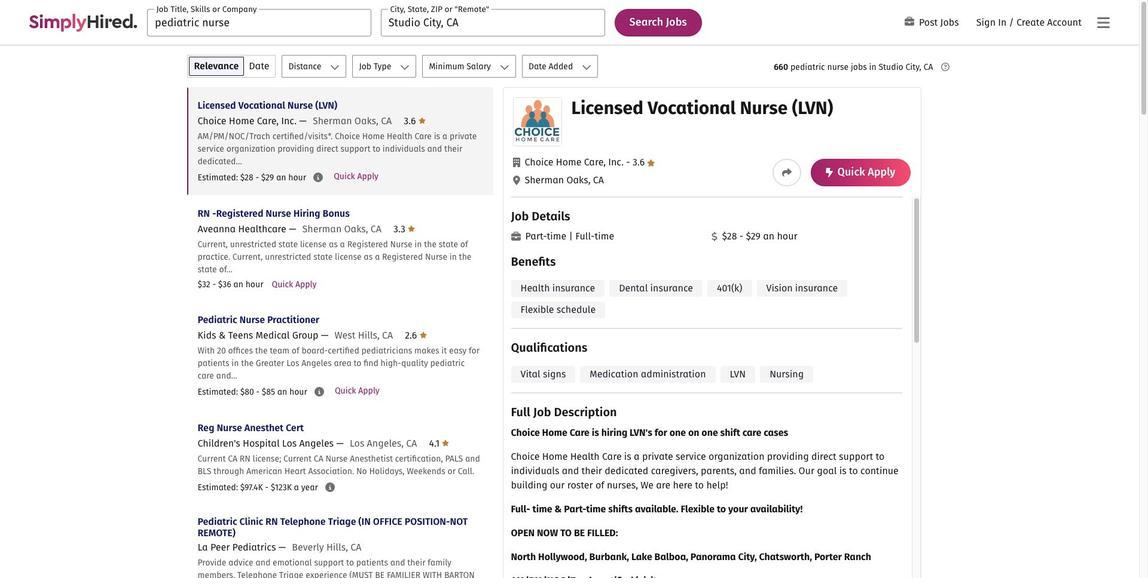 Task type: locate. For each thing, give the bounding box(es) containing it.
0 vertical spatial job salary disclaimer image
[[313, 173, 323, 182]]

licensed vocational nurse (lvn) element
[[503, 87, 921, 579]]

0 vertical spatial 3.6 out of 5 stars element
[[404, 115, 426, 127]]

None field
[[147, 9, 371, 36], [381, 9, 605, 36], [147, 9, 371, 36], [381, 9, 605, 36]]

company logo for choice home care, inc. image
[[513, 98, 561, 146]]

1 horizontal spatial job salary disclaimer image
[[325, 483, 335, 493]]

building image
[[513, 158, 520, 167]]

star image
[[647, 160, 655, 167], [442, 439, 449, 449]]

None text field
[[381, 9, 605, 36]]

1 vertical spatial 3.6 out of 5 stars element
[[624, 157, 655, 168]]

sponsored jobs disclaimer image
[[941, 63, 949, 71]]

star image for "2.6 out of 5 stars" element
[[420, 331, 427, 340]]

share this job image
[[782, 168, 792, 178]]

0 horizontal spatial job salary disclaimer image
[[313, 173, 323, 182]]

2 vertical spatial star image
[[420, 331, 427, 340]]

3.6 out of 5 stars element inside licensed vocational nurse (lvn) element
[[624, 157, 655, 168]]

simplyhired logo image
[[29, 13, 138, 31]]

star image
[[419, 116, 426, 126], [408, 224, 415, 234], [420, 331, 427, 340]]

1 horizontal spatial star image
[[647, 160, 655, 167]]

list
[[187, 87, 493, 579]]

job salary disclaimer image
[[313, 173, 323, 182], [325, 483, 335, 493]]

1 vertical spatial star image
[[408, 224, 415, 234]]

1 horizontal spatial 3.6 out of 5 stars element
[[624, 157, 655, 168]]

briefcase image
[[905, 17, 914, 26]]

0 horizontal spatial 3.6 out of 5 stars element
[[404, 115, 426, 127]]

3.6 out of 5 stars element
[[404, 115, 426, 127], [624, 157, 655, 168]]

None text field
[[147, 9, 371, 36]]

0 vertical spatial star image
[[419, 116, 426, 126]]

1 vertical spatial star image
[[442, 439, 449, 449]]

0 horizontal spatial star image
[[442, 439, 449, 449]]

0 vertical spatial star image
[[647, 160, 655, 167]]



Task type: vqa. For each thing, say whether or not it's contained in the screenshot.
left '2.6 out of 5 stars' 'element'
no



Task type: describe. For each thing, give the bounding box(es) containing it.
location dot image
[[513, 176, 520, 185]]

briefcase image
[[511, 232, 521, 242]]

4.1 out of 5 stars element
[[429, 438, 449, 450]]

dollar sign image
[[711, 232, 717, 242]]

star image for 4.1 out of 5 stars element at the left of page
[[442, 439, 449, 449]]

bolt lightning image
[[826, 168, 833, 178]]

1 vertical spatial job salary disclaimer image
[[325, 483, 335, 493]]

2.6 out of 5 stars element
[[405, 330, 427, 342]]

star image for the 3.3 out of 5 stars element
[[408, 224, 415, 234]]

star image for '3.6 out of 5 stars' element in the licensed vocational nurse (lvn) element
[[647, 160, 655, 167]]

job salary disclaimer image
[[315, 388, 324, 397]]

main menu image
[[1097, 15, 1110, 30]]

3.3 out of 5 stars element
[[394, 224, 415, 235]]



